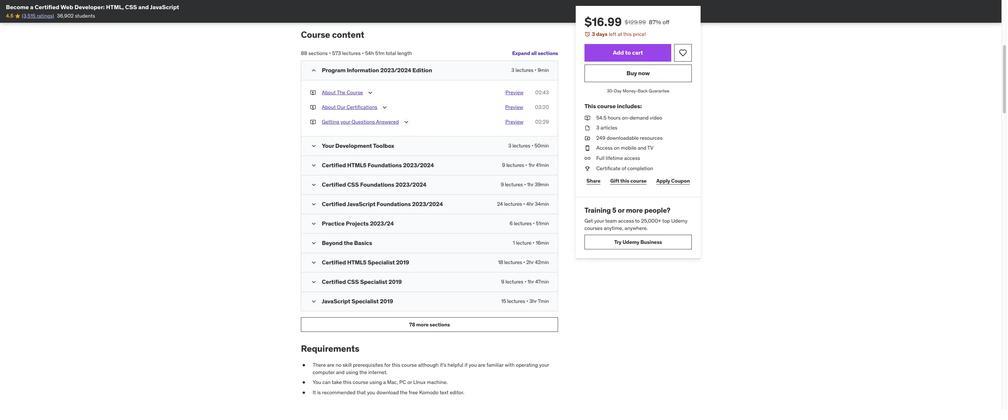 Task type: describe. For each thing, give the bounding box(es) containing it.
you
[[313, 380, 321, 386]]

it
[[313, 390, 316, 396]]

certifications
[[347, 104, 377, 111]]

4hr
[[526, 201, 534, 208]]

helpful
[[448, 362, 463, 369]]

0 horizontal spatial a
[[30, 3, 33, 11]]

• for program information 2023/2024 edition
[[535, 67, 536, 74]]

and inside there are no skill prerequisites for this course although it's helpful if you are familiar with operating your computer and using the internet.
[[336, 370, 345, 376]]

all
[[531, 50, 537, 57]]

getting
[[322, 119, 339, 125]]

completion
[[627, 165, 653, 172]]

add to cart button
[[585, 44, 671, 62]]

the inside there are no skill prerequisites for this course although it's helpful if you are familiar with operating your computer and using the internet.
[[359, 370, 367, 376]]

course inside there are no skill prerequisites for this course although it's helpful if you are familiar with operating your computer and using the internet.
[[401, 362, 417, 369]]

51min
[[536, 221, 549, 227]]

expand all sections
[[512, 50, 558, 57]]

36,902 students
[[57, 13, 95, 19]]

xsmall image for access on mobile and tv
[[585, 145, 590, 152]]

5
[[612, 206, 616, 215]]

information
[[347, 67, 379, 74]]

apply coupon
[[656, 178, 690, 184]]

249
[[596, 135, 605, 141]]

9 for certified css foundations 2023/2024
[[501, 182, 504, 188]]

• left 573
[[329, 50, 331, 56]]

$129.99
[[625, 18, 646, 26]]

foundations for html5
[[368, 162, 402, 169]]

day
[[614, 88, 622, 94]]

small image for javascript
[[310, 299, 317, 306]]

specialist for html5
[[368, 259, 395, 267]]

lectures for your development toolbox
[[512, 143, 530, 149]]

1hr for certified css foundations 2023/2024
[[527, 182, 533, 188]]

1hr for certified html5 foundations 2023/2024
[[528, 162, 535, 169]]

with
[[505, 362, 515, 369]]

9min
[[538, 67, 549, 74]]

certified javascript foundations 2023/2024
[[322, 201, 443, 208]]

certified css foundations 2023/2024
[[322, 181, 426, 189]]

operating
[[516, 362, 538, 369]]

developer:
[[75, 3, 105, 11]]

basics
[[354, 240, 372, 247]]

on-
[[622, 114, 630, 121]]

no
[[336, 362, 341, 369]]

lifetime
[[606, 155, 623, 162]]

show lecture description image for about our certifications
[[381, 104, 388, 112]]

more inside button
[[416, 322, 429, 329]]

lectures for practice projects 2023/24
[[514, 221, 532, 227]]

small image for your development toolbox
[[310, 143, 317, 150]]

15
[[501, 299, 506, 305]]

free
[[409, 390, 418, 396]]

more inside training 5 or more people? get your team access to 25,000+ top udemy courses anytime, anywhere.
[[626, 206, 643, 215]]

projects
[[346, 220, 369, 228]]

take
[[332, 380, 342, 386]]

preview for 02:43
[[505, 89, 524, 96]]

articles
[[601, 125, 617, 131]]

1 vertical spatial or
[[407, 380, 412, 386]]

3 lectures • 9min
[[511, 67, 549, 74]]

course up that
[[353, 380, 368, 386]]

2 vertical spatial 2019
[[380, 298, 393, 306]]

• for certified html5 foundations 2023/2024
[[525, 162, 527, 169]]

html5 for specialist
[[347, 259, 366, 267]]

0 horizontal spatial udemy
[[623, 239, 639, 246]]

3 for 3 lectures • 50min
[[508, 143, 511, 149]]

9 lectures • 1hr 41min
[[502, 162, 549, 169]]

show lecture description image for getting your questions answered
[[403, 119, 410, 126]]

88 sections • 573 lectures • 54h 51m total length
[[301, 50, 412, 56]]

• for your development toolbox
[[532, 143, 533, 149]]

30-day money-back guarantee
[[607, 88, 670, 94]]

2hr
[[526, 260, 534, 266]]

your inside there are no skill prerequisites for this course although it's helpful if you are familiar with operating your computer and using the internet.
[[539, 362, 549, 369]]

program information 2023/2024 edition
[[322, 67, 432, 74]]

• for beyond the basics
[[533, 240, 534, 247]]

certificate of completion
[[596, 165, 653, 172]]

2 vertical spatial the
[[400, 390, 408, 396]]

there
[[313, 362, 326, 369]]

course up 54.5 in the right of the page
[[597, 103, 616, 110]]

foundations for javascript
[[377, 201, 411, 208]]

1hr for certified css specialist 2019
[[528, 279, 534, 286]]

css for certified css foundations 2023/2024
[[347, 181, 359, 189]]

small image for program
[[310, 67, 317, 74]]

access
[[596, 145, 613, 152]]

41min
[[536, 162, 549, 169]]

• for javascript specialist 2019
[[526, 299, 528, 305]]

for
[[384, 362, 391, 369]]

0 vertical spatial javascript
[[150, 3, 179, 11]]

9 lectures • 1hr 47min
[[501, 279, 549, 286]]

this inside there are no skill prerequisites for this course although it's helpful if you are familiar with operating your computer and using the internet.
[[392, 362, 400, 369]]

3 articles
[[596, 125, 617, 131]]

0 vertical spatial and
[[138, 3, 149, 11]]

small image for certified css specialist 2019
[[310, 279, 317, 286]]

that
[[357, 390, 366, 396]]

2 horizontal spatial and
[[638, 145, 646, 152]]

lectures right 573
[[342, 50, 361, 56]]

demand
[[630, 114, 649, 121]]

linux
[[413, 380, 426, 386]]

small image for certified javascript foundations 2023/2024
[[310, 201, 317, 209]]

this right at
[[623, 31, 632, 37]]

9 for certified css specialist 2019
[[501, 279, 504, 286]]

50min
[[535, 143, 549, 149]]

it's
[[440, 362, 446, 369]]

2023/2024 for certified css foundations 2023/2024
[[396, 181, 426, 189]]

buy
[[627, 69, 637, 77]]

88
[[301, 50, 307, 56]]

0 vertical spatial access
[[624, 155, 640, 162]]

2023/2024 for certified javascript foundations 2023/2024
[[412, 201, 443, 208]]

6 lectures • 51min
[[510, 221, 549, 227]]

small image for practice projects 2023/24
[[310, 221, 317, 228]]

2 vertical spatial javascript
[[322, 298, 350, 306]]

xsmall image for it is recommended that you download the free komodo text editor.
[[301, 390, 307, 397]]

this course includes:
[[585, 103, 642, 110]]

answered
[[376, 119, 399, 125]]

573
[[332, 50, 341, 56]]

your
[[322, 142, 334, 150]]

xsmall image for 3 articles
[[585, 125, 590, 132]]

3 for 3 lectures • 9min
[[511, 67, 514, 74]]

beyond
[[322, 240, 343, 247]]

xsmall image for certificate of completion
[[585, 165, 590, 172]]

about our certifications button
[[322, 104, 377, 113]]

2 are from the left
[[478, 362, 485, 369]]

3 lectures • 50min
[[508, 143, 549, 149]]

about the course
[[322, 89, 363, 96]]

sections for expand all sections
[[538, 50, 558, 57]]

full
[[596, 155, 605, 162]]

249 downloadable resources
[[596, 135, 663, 141]]

78
[[409, 322, 415, 329]]

18 lectures • 2hr 42min
[[498, 260, 549, 266]]

students
[[75, 13, 95, 19]]

02:43
[[535, 89, 549, 96]]

0 vertical spatial the
[[344, 240, 353, 247]]

certified for certified html5 specialist 2019
[[322, 259, 346, 267]]

internet.
[[368, 370, 388, 376]]

1 vertical spatial using
[[370, 380, 382, 386]]

is
[[317, 390, 321, 396]]

training
[[585, 206, 611, 215]]

mobile
[[621, 145, 637, 152]]

xsmall image for 54.5 hours on-demand video
[[585, 114, 590, 122]]

24
[[497, 201, 503, 208]]

there are no skill prerequisites for this course although it's helpful if you are familiar with operating your computer and using the internet.
[[313, 362, 549, 376]]

course content
[[301, 29, 364, 40]]

1 vertical spatial preview
[[505, 104, 523, 111]]

sections for 78 more sections
[[430, 322, 450, 329]]

expand
[[512, 50, 530, 57]]

using inside there are no skill prerequisites for this course although it's helpful if you are familiar with operating your computer and using the internet.
[[346, 370, 358, 376]]

to inside button
[[625, 49, 631, 56]]

1 vertical spatial javascript
[[347, 201, 375, 208]]

course inside "gift this course" link
[[630, 178, 647, 184]]

lectures for certified html5 foundations 2023/2024
[[506, 162, 524, 169]]



Task type: vqa. For each thing, say whether or not it's contained in the screenshot.
courses,
no



Task type: locate. For each thing, give the bounding box(es) containing it.
or
[[618, 206, 624, 215], [407, 380, 412, 386]]

lectures for certified css specialist 2019
[[505, 279, 523, 286]]

about for about the course
[[322, 89, 336, 96]]

about
[[322, 89, 336, 96], [322, 104, 336, 111]]

03:20
[[535, 104, 549, 111]]

0 vertical spatial small image
[[310, 67, 317, 74]]

1 horizontal spatial and
[[336, 370, 345, 376]]

javascript specialist 2019
[[322, 298, 393, 306]]

• for certified css foundations 2023/2024
[[524, 182, 526, 188]]

left
[[609, 31, 616, 37]]

your inside button
[[340, 119, 350, 125]]

0 vertical spatial or
[[618, 206, 624, 215]]

small image
[[310, 143, 317, 150], [310, 162, 317, 170], [310, 182, 317, 189], [310, 201, 317, 209], [310, 221, 317, 228], [310, 260, 317, 267], [310, 279, 317, 286]]

1 vertical spatial about
[[322, 104, 336, 111]]

xsmall image left you
[[301, 380, 307, 387]]

• left 4hr at the right
[[523, 201, 525, 208]]

2019 for certified html5 specialist 2019
[[396, 259, 409, 267]]

become a certified web developer: html, css and javascript
[[6, 3, 179, 11]]

2 horizontal spatial the
[[400, 390, 408, 396]]

specialist down certified css specialist 2019
[[351, 298, 379, 306]]

• left 3hr at the bottom
[[526, 299, 528, 305]]

1 horizontal spatial to
[[635, 218, 640, 224]]

0 horizontal spatial and
[[138, 3, 149, 11]]

includes:
[[617, 103, 642, 110]]

your up courses
[[594, 218, 604, 224]]

0 horizontal spatial you
[[367, 390, 375, 396]]

1 vertical spatial specialist
[[360, 279, 387, 286]]

foundations down the 'toolbox'
[[368, 162, 402, 169]]

you right if
[[469, 362, 477, 369]]

apply
[[656, 178, 670, 184]]

ratings)
[[37, 13, 54, 19]]

preview down 3 lectures • 9min
[[505, 89, 524, 96]]

• for certified html5 specialist 2019
[[523, 260, 525, 266]]

16min
[[536, 240, 549, 247]]

course down completion
[[630, 178, 647, 184]]

access
[[624, 155, 640, 162], [618, 218, 634, 224]]

0 horizontal spatial more
[[416, 322, 429, 329]]

lectures right 15
[[507, 299, 525, 305]]

0 vertical spatial 9
[[502, 162, 505, 169]]

a up "(3,515" on the top left of page
[[30, 3, 33, 11]]

downloadable
[[607, 135, 639, 141]]

specialist for css
[[360, 279, 387, 286]]

xsmall image left the at the left
[[310, 89, 316, 97]]

0 vertical spatial you
[[469, 362, 477, 369]]

about for about our certifications
[[322, 104, 336, 111]]

1 horizontal spatial a
[[383, 380, 386, 386]]

1 vertical spatial and
[[638, 145, 646, 152]]

0 vertical spatial udemy
[[671, 218, 688, 224]]

about inside about our certifications button
[[322, 104, 336, 111]]

2 vertical spatial 9
[[501, 279, 504, 286]]

1 vertical spatial you
[[367, 390, 375, 396]]

0 horizontal spatial to
[[625, 49, 631, 56]]

about left the at the left
[[322, 89, 336, 96]]

the left free
[[400, 390, 408, 396]]

• left "2hr"
[[523, 260, 525, 266]]

2 vertical spatial and
[[336, 370, 345, 376]]

xsmall image left there
[[301, 362, 307, 370]]

1hr left the 47min on the right of page
[[528, 279, 534, 286]]

2 small image from the top
[[310, 162, 317, 170]]

specialist down 'basics'
[[368, 259, 395, 267]]

top
[[662, 218, 670, 224]]

lectures for certified html5 specialist 2019
[[504, 260, 522, 266]]

this right for
[[392, 362, 400, 369]]

6 small image from the top
[[310, 260, 317, 267]]

lectures down 18 lectures • 2hr 42min
[[505, 279, 523, 286]]

your right operating
[[539, 362, 549, 369]]

machine.
[[427, 380, 448, 386]]

udemy right "try"
[[623, 239, 639, 246]]

1 horizontal spatial the
[[359, 370, 367, 376]]

foundations for css
[[360, 181, 394, 189]]

9 for certified html5 foundations 2023/2024
[[502, 162, 505, 169]]

3 small image from the top
[[310, 299, 317, 306]]

xsmall image left 249
[[585, 135, 590, 142]]

1 vertical spatial css
[[347, 181, 359, 189]]

0 vertical spatial using
[[346, 370, 358, 376]]

lectures up 9 lectures • 1hr 39min
[[506, 162, 524, 169]]

• for certified javascript foundations 2023/2024
[[523, 201, 525, 208]]

cart
[[632, 49, 643, 56]]

content
[[332, 29, 364, 40]]

• left 39min
[[524, 182, 526, 188]]

to left cart
[[625, 49, 631, 56]]

0 horizontal spatial your
[[340, 119, 350, 125]]

2019 for certified css specialist 2019
[[389, 279, 402, 286]]

2 horizontal spatial show lecture description image
[[403, 119, 410, 126]]

using down internet.
[[370, 380, 382, 386]]

2023/2024 for certified html5 foundations 2023/2024
[[403, 162, 434, 169]]

• left the 47min on the right of page
[[525, 279, 526, 286]]

1 vertical spatial your
[[594, 218, 604, 224]]

this
[[623, 31, 632, 37], [620, 178, 629, 184], [392, 362, 400, 369], [343, 380, 352, 386]]

0 horizontal spatial show lecture description image
[[367, 89, 374, 97]]

html,
[[106, 3, 124, 11]]

the left 'basics'
[[344, 240, 353, 247]]

apply coupon button
[[654, 174, 692, 189]]

tv
[[647, 145, 653, 152]]

2 horizontal spatial your
[[594, 218, 604, 224]]

become
[[6, 3, 29, 11]]

program
[[322, 67, 346, 74]]

udemy
[[671, 218, 688, 224], [623, 239, 639, 246]]

0 horizontal spatial or
[[407, 380, 412, 386]]

54.5 hours on-demand video
[[596, 114, 662, 121]]

full lifetime access
[[596, 155, 640, 162]]

certified for certified javascript foundations 2023/2024
[[322, 201, 346, 208]]

more up anywhere. on the right of the page
[[626, 206, 643, 215]]

9 up 9 lectures • 1hr 39min
[[502, 162, 505, 169]]

• for certified css specialist 2019
[[525, 279, 526, 286]]

course up pc
[[401, 362, 417, 369]]

3 up 9 lectures • 1hr 41min
[[508, 143, 511, 149]]

certified for certified html5 foundations 2023/2024
[[322, 162, 346, 169]]

xsmall image left full
[[585, 155, 590, 162]]

2 vertical spatial your
[[539, 362, 549, 369]]

your down about our certifications button on the top of the page
[[340, 119, 350, 125]]

small image for beyond
[[310, 240, 317, 247]]

47min
[[535, 279, 549, 286]]

2 vertical spatial small image
[[310, 299, 317, 306]]

foundations up 2023/24
[[377, 201, 411, 208]]

show lecture description image up certifications
[[367, 89, 374, 97]]

xsmall image left getting at top left
[[310, 119, 316, 126]]

course inside button
[[347, 89, 363, 96]]

xsmall image
[[585, 114, 590, 122], [310, 119, 316, 126], [585, 135, 590, 142], [585, 145, 590, 152], [585, 155, 590, 162], [301, 380, 307, 387], [301, 390, 307, 397]]

and right 'html,'
[[138, 3, 149, 11]]

access inside training 5 or more people? get your team access to 25,000+ top udemy courses anytime, anywhere.
[[618, 218, 634, 224]]

html5 for foundations
[[347, 162, 366, 169]]

lectures for certified css foundations 2023/2024
[[505, 182, 523, 188]]

1 vertical spatial course
[[347, 89, 363, 96]]

recommended
[[322, 390, 355, 396]]

length
[[397, 50, 412, 56]]

87%
[[649, 18, 661, 26]]

buy now button
[[585, 65, 692, 82]]

sections
[[308, 50, 328, 56], [538, 50, 558, 57], [430, 322, 450, 329]]

18
[[498, 260, 503, 266]]

to inside training 5 or more people? get your team access to 25,000+ top udemy courses anytime, anywhere.
[[635, 218, 640, 224]]

0 horizontal spatial sections
[[308, 50, 328, 56]]

• left 54h 51m at the left top of the page
[[362, 50, 364, 56]]

xsmall image for there are no skill prerequisites for this course although it's helpful if you are familiar with operating your computer and using the internet.
[[301, 362, 307, 370]]

1 horizontal spatial sections
[[430, 322, 450, 329]]

certified for certified css foundations 2023/2024
[[322, 181, 346, 189]]

add
[[613, 49, 624, 56]]

1 vertical spatial udemy
[[623, 239, 639, 246]]

lectures for program information 2023/2024 edition
[[516, 67, 533, 74]]

your
[[340, 119, 350, 125], [594, 218, 604, 224], [539, 362, 549, 369]]

0 vertical spatial about
[[322, 89, 336, 96]]

1 horizontal spatial are
[[478, 362, 485, 369]]

xsmall image down this
[[585, 114, 590, 122]]

are left no
[[327, 362, 334, 369]]

2023/2024
[[380, 67, 411, 74], [403, 162, 434, 169], [396, 181, 426, 189], [412, 201, 443, 208]]

1 vertical spatial to
[[635, 218, 640, 224]]

3 down expand
[[511, 67, 514, 74]]

to up anywhere. on the right of the page
[[635, 218, 640, 224]]

you right that
[[367, 390, 375, 396]]

1 about from the top
[[322, 89, 336, 96]]

access down mobile
[[624, 155, 640, 162]]

this right take
[[343, 380, 352, 386]]

2 vertical spatial foundations
[[377, 201, 411, 208]]

• left 16min
[[533, 240, 534, 247]]

small image for certified html5 specialist 2019
[[310, 260, 317, 267]]

0 vertical spatial a
[[30, 3, 33, 11]]

1 vertical spatial small image
[[310, 240, 317, 247]]

css right 'html,'
[[125, 3, 137, 11]]

and left the tv
[[638, 145, 646, 152]]

•
[[329, 50, 331, 56], [362, 50, 364, 56], [535, 67, 536, 74], [532, 143, 533, 149], [525, 162, 527, 169], [524, 182, 526, 188], [523, 201, 525, 208], [533, 221, 535, 227], [533, 240, 534, 247], [523, 260, 525, 266], [525, 279, 526, 286], [526, 299, 528, 305]]

money-
[[623, 88, 638, 94]]

4 small image from the top
[[310, 201, 317, 209]]

small image
[[310, 67, 317, 74], [310, 240, 317, 247], [310, 299, 317, 306]]

$16.99 $129.99 87% off
[[585, 14, 670, 29]]

using down skill
[[346, 370, 358, 376]]

xsmall image for full lifetime access
[[585, 155, 590, 162]]

prerequisites
[[353, 362, 383, 369]]

or inside training 5 or more people? get your team access to 25,000+ top udemy courses anytime, anywhere.
[[618, 206, 624, 215]]

0 vertical spatial 2019
[[396, 259, 409, 267]]

expand all sections button
[[512, 46, 558, 61]]

preview left 02:29
[[505, 119, 524, 125]]

can
[[322, 380, 331, 386]]

xsmall image for 249 downloadable resources
[[585, 135, 590, 142]]

about inside about the course button
[[322, 89, 336, 96]]

0 vertical spatial show lecture description image
[[367, 89, 374, 97]]

1hr left 41min
[[528, 162, 535, 169]]

1 lecture • 16min
[[513, 240, 549, 247]]

1 horizontal spatial udemy
[[671, 218, 688, 224]]

courses
[[585, 225, 603, 232]]

computer
[[313, 370, 335, 376]]

sections right all
[[538, 50, 558, 57]]

lectures down expand
[[516, 67, 533, 74]]

preview for 02:29
[[505, 119, 524, 125]]

certified css specialist 2019
[[322, 279, 402, 286]]

our
[[337, 104, 345, 111]]

3 for 3 days left at this price!
[[592, 31, 595, 37]]

lectures for javascript specialist 2019
[[507, 299, 525, 305]]

0 vertical spatial more
[[626, 206, 643, 215]]

lectures right 6
[[514, 221, 532, 227]]

you
[[469, 362, 477, 369], [367, 390, 375, 396]]

9 up 15
[[501, 279, 504, 286]]

lectures right 24
[[504, 201, 522, 208]]

xsmall image left 3 articles
[[585, 125, 590, 132]]

javascript
[[150, 3, 179, 11], [347, 201, 375, 208], [322, 298, 350, 306]]

1 html5 from the top
[[347, 162, 366, 169]]

1 vertical spatial a
[[383, 380, 386, 386]]

24 lectures • 4hr 34min
[[497, 201, 549, 208]]

0 vertical spatial foundations
[[368, 162, 402, 169]]

small image for certified css foundations 2023/2024
[[310, 182, 317, 189]]

gift this course
[[610, 178, 647, 184]]

html5 up certified css specialist 2019
[[347, 259, 366, 267]]

try
[[614, 239, 621, 246]]

3 for 3 articles
[[596, 125, 599, 131]]

1 vertical spatial foundations
[[360, 181, 394, 189]]

1 horizontal spatial your
[[539, 362, 549, 369]]

css down certified html5 foundations 2023/2024
[[347, 181, 359, 189]]

1 horizontal spatial you
[[469, 362, 477, 369]]

1 horizontal spatial using
[[370, 380, 382, 386]]

css up javascript specialist 2019
[[347, 279, 359, 286]]

1 horizontal spatial show lecture description image
[[381, 104, 388, 112]]

0 vertical spatial 1hr
[[528, 162, 535, 169]]

1 are from the left
[[327, 362, 334, 369]]

2 vertical spatial css
[[347, 279, 359, 286]]

1 vertical spatial access
[[618, 218, 634, 224]]

1 vertical spatial more
[[416, 322, 429, 329]]

download
[[377, 390, 399, 396]]

days
[[596, 31, 608, 37]]

6
[[510, 221, 513, 227]]

• left 41min
[[525, 162, 527, 169]]

3hr
[[529, 299, 537, 305]]

html5 down "your development toolbox"
[[347, 162, 366, 169]]

1 small image from the top
[[310, 143, 317, 150]]

or right the '5' on the bottom of page
[[618, 206, 624, 215]]

preview left 03:20
[[505, 104, 523, 111]]

• left 51min
[[533, 221, 535, 227]]

1 vertical spatial show lecture description image
[[381, 104, 388, 112]]

a
[[30, 3, 33, 11], [383, 380, 386, 386]]

about our certifications
[[322, 104, 377, 111]]

xsmall image
[[310, 89, 316, 97], [310, 104, 316, 111], [585, 125, 590, 132], [585, 165, 590, 172], [301, 362, 307, 370]]

sections inside dropdown button
[[538, 50, 558, 57]]

this right gift
[[620, 178, 629, 184]]

show lecture description image right "answered"
[[403, 119, 410, 126]]

lectures up 24 lectures • 4hr 34min
[[505, 182, 523, 188]]

show lecture description image
[[367, 89, 374, 97], [381, 104, 388, 112], [403, 119, 410, 126]]

• left 50min
[[532, 143, 533, 149]]

course up 88 on the left top of page
[[301, 29, 330, 40]]

2 vertical spatial show lecture description image
[[403, 119, 410, 126]]

guarantee
[[649, 88, 670, 94]]

1 horizontal spatial more
[[626, 206, 643, 215]]

3 small image from the top
[[310, 182, 317, 189]]

getting your questions answered button
[[322, 119, 399, 128]]

1 horizontal spatial course
[[347, 89, 363, 96]]

0 vertical spatial course
[[301, 29, 330, 40]]

the
[[344, 240, 353, 247], [359, 370, 367, 376], [400, 390, 408, 396]]

1 horizontal spatial or
[[618, 206, 624, 215]]

4.5
[[6, 13, 13, 19]]

2 vertical spatial 1hr
[[528, 279, 534, 286]]

1 vertical spatial the
[[359, 370, 367, 376]]

the down prerequisites
[[359, 370, 367, 376]]

lectures right "18"
[[504, 260, 522, 266]]

9 up 24
[[501, 182, 504, 188]]

preview
[[505, 89, 524, 96], [505, 104, 523, 111], [505, 119, 524, 125]]

9 lectures • 1hr 39min
[[501, 182, 549, 188]]

your inside training 5 or more people? get your team access to 25,000+ top udemy courses anytime, anywhere.
[[594, 218, 604, 224]]

7 small image from the top
[[310, 279, 317, 286]]

2 html5 from the top
[[347, 259, 366, 267]]

1 vertical spatial html5
[[347, 259, 366, 267]]

25,000+
[[641, 218, 661, 224]]

0 vertical spatial preview
[[505, 89, 524, 96]]

0 vertical spatial html5
[[347, 162, 366, 169]]

sections right 88 on the left top of page
[[308, 50, 328, 56]]

1 vertical spatial 1hr
[[527, 182, 533, 188]]

show lecture description image for about the course
[[367, 89, 374, 97]]

xsmall image for you can take this course using a mac, pc or linux machine.
[[301, 380, 307, 387]]

at
[[618, 31, 622, 37]]

get
[[585, 218, 593, 224]]

2 vertical spatial preview
[[505, 119, 524, 125]]

5 small image from the top
[[310, 221, 317, 228]]

0 horizontal spatial are
[[327, 362, 334, 369]]

css for certified css specialist 2019
[[347, 279, 359, 286]]

xsmall image left it
[[301, 390, 307, 397]]

0 vertical spatial to
[[625, 49, 631, 56]]

coupon
[[671, 178, 690, 184]]

total
[[386, 50, 396, 56]]

if
[[465, 362, 467, 369]]

0 horizontal spatial the
[[344, 240, 353, 247]]

0 vertical spatial specialist
[[368, 259, 395, 267]]

lectures for certified javascript foundations 2023/2024
[[504, 201, 522, 208]]

gift this course link
[[608, 174, 649, 189]]

are left familiar
[[478, 362, 485, 369]]

questions
[[352, 119, 375, 125]]

small image for certified html5 foundations 2023/2024
[[310, 162, 317, 170]]

alarm image
[[585, 31, 590, 37]]

2 vertical spatial specialist
[[351, 298, 379, 306]]

xsmall image left our
[[310, 104, 316, 111]]

sections right 78
[[430, 322, 450, 329]]

foundations down certified html5 foundations 2023/2024
[[360, 181, 394, 189]]

html5
[[347, 162, 366, 169], [347, 259, 366, 267]]

wishlist image
[[679, 48, 687, 57]]

course right the at the left
[[347, 89, 363, 96]]

or right pc
[[407, 380, 412, 386]]

xsmall image up share
[[585, 165, 590, 172]]

3 right alarm image
[[592, 31, 595, 37]]

3 up 249
[[596, 125, 599, 131]]

1 vertical spatial 2019
[[389, 279, 402, 286]]

show lecture description image up "answered"
[[381, 104, 388, 112]]

0 vertical spatial your
[[340, 119, 350, 125]]

2 small image from the top
[[310, 240, 317, 247]]

lectures up 9 lectures • 1hr 41min
[[512, 143, 530, 149]]

0 horizontal spatial using
[[346, 370, 358, 376]]

udemy inside training 5 or more people? get your team access to 25,000+ top udemy courses anytime, anywhere.
[[671, 218, 688, 224]]

xsmall image left access
[[585, 145, 590, 152]]

1 small image from the top
[[310, 67, 317, 74]]

web
[[61, 3, 73, 11]]

sections inside button
[[430, 322, 450, 329]]

certified for certified css specialist 2019
[[322, 279, 346, 286]]

0 vertical spatial css
[[125, 3, 137, 11]]

2 horizontal spatial sections
[[538, 50, 558, 57]]

15 lectures • 3hr 7min
[[501, 299, 549, 305]]

• for practice projects 2023/24
[[533, 221, 535, 227]]

1 vertical spatial 9
[[501, 182, 504, 188]]

more
[[626, 206, 643, 215], [416, 322, 429, 329]]

0 horizontal spatial course
[[301, 29, 330, 40]]

3
[[592, 31, 595, 37], [511, 67, 514, 74], [596, 125, 599, 131], [508, 143, 511, 149]]

specialist down certified html5 specialist 2019
[[360, 279, 387, 286]]

a left mac,
[[383, 380, 386, 386]]

2 about from the top
[[322, 104, 336, 111]]

and down no
[[336, 370, 345, 376]]

udemy right top
[[671, 218, 688, 224]]

people?
[[644, 206, 670, 215]]

more right 78
[[416, 322, 429, 329]]

you inside there are no skill prerequisites for this course although it's helpful if you are familiar with operating your computer and using the internet.
[[469, 362, 477, 369]]

access up anywhere. on the right of the page
[[618, 218, 634, 224]]



